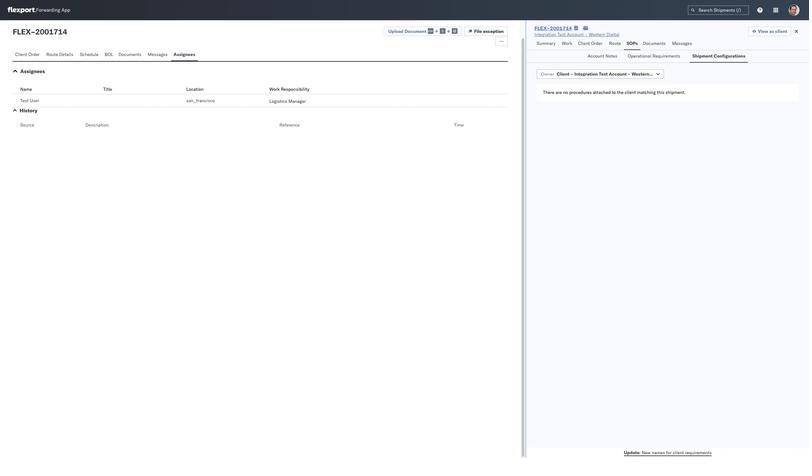 Task type: describe. For each thing, give the bounding box(es) containing it.
source
[[20, 122, 34, 128]]

flex-
[[535, 25, 551, 31]]

description
[[86, 122, 109, 128]]

flex - 2001714
[[13, 27, 67, 36]]

route for route
[[610, 41, 622, 46]]

1 vertical spatial assignees
[[20, 68, 45, 74]]

matching
[[638, 90, 656, 95]]

document
[[405, 28, 427, 34]]

work for work
[[562, 41, 573, 46]]

summary
[[537, 41, 556, 46]]

- up procedures
[[571, 71, 574, 77]]

account notes
[[588, 53, 618, 59]]

work responsibility
[[270, 86, 310, 92]]

flex-2001714
[[535, 25, 573, 31]]

exception
[[484, 29, 504, 34]]

update: new names for client requirements
[[625, 450, 712, 456]]

time
[[455, 122, 464, 128]]

messages for rightmost messages button
[[673, 41, 693, 46]]

schedule button
[[77, 49, 102, 61]]

manager
[[289, 99, 306, 104]]

0 horizontal spatial 2001714
[[35, 27, 67, 36]]

1 horizontal spatial test
[[558, 32, 566, 37]]

test user
[[20, 98, 39, 104]]

0 horizontal spatial digital
[[607, 32, 620, 37]]

1 vertical spatial test
[[600, 71, 608, 77]]

work for work responsibility
[[270, 86, 280, 92]]

user
[[30, 98, 39, 104]]

new
[[642, 450, 651, 456]]

0 horizontal spatial account
[[568, 32, 584, 37]]

- down forwarding app link
[[31, 27, 35, 36]]

client order for leftmost client order button
[[15, 52, 40, 57]]

names
[[652, 450, 666, 456]]

integration test account - western digital link
[[535, 31, 620, 38]]

file exception
[[475, 29, 504, 34]]

owner
[[542, 71, 555, 77]]

integration inside integration test account - western digital link
[[535, 32, 557, 37]]

there are no procedures attached to the client matching this shipment.
[[544, 90, 686, 95]]

view as client button
[[749, 27, 792, 36]]

Search Shipments (/) text field
[[689, 5, 750, 15]]

route button
[[607, 38, 625, 50]]

app
[[61, 7, 70, 13]]

history
[[20, 107, 37, 114]]

logistics
[[270, 99, 288, 104]]

forwarding app
[[36, 7, 70, 13]]

attached
[[594, 90, 611, 95]]

configurations
[[715, 53, 746, 59]]

there
[[544, 90, 555, 95]]

location
[[186, 86, 204, 92]]

shipment configurations button
[[691, 50, 749, 63]]

bol
[[105, 52, 113, 57]]

2 horizontal spatial account
[[610, 71, 627, 77]]

route details
[[46, 52, 73, 57]]

account notes button
[[586, 50, 622, 63]]

1 vertical spatial integration
[[575, 71, 598, 77]]

1 horizontal spatial western
[[632, 71, 650, 77]]

messages for the left messages button
[[148, 52, 168, 57]]

0 horizontal spatial client
[[625, 90, 637, 95]]

work button
[[560, 38, 576, 50]]

shipment
[[693, 53, 714, 59]]

notes
[[606, 53, 618, 59]]

bol button
[[102, 49, 116, 61]]

0 horizontal spatial assignees button
[[20, 68, 45, 74]]

this
[[658, 90, 665, 95]]



Task type: locate. For each thing, give the bounding box(es) containing it.
flex
[[13, 27, 31, 36]]

route left details
[[46, 52, 58, 57]]

0 horizontal spatial western
[[589, 32, 606, 37]]

no
[[564, 90, 569, 95]]

assignees button
[[171, 49, 198, 61], [20, 68, 45, 74]]

2 horizontal spatial test
[[600, 71, 608, 77]]

2 vertical spatial client
[[674, 450, 685, 456]]

1 horizontal spatial account
[[588, 53, 605, 59]]

2 vertical spatial account
[[610, 71, 627, 77]]

update:
[[625, 450, 641, 456]]

file
[[475, 29, 482, 34]]

upload document
[[389, 28, 427, 34]]

client order button
[[576, 38, 607, 50], [13, 49, 44, 61]]

logistics manager
[[270, 99, 306, 104]]

for
[[667, 450, 672, 456]]

account inside button
[[588, 53, 605, 59]]

0 horizontal spatial client
[[15, 52, 27, 57]]

0 horizontal spatial order
[[28, 52, 40, 57]]

client order button up account notes on the top right
[[576, 38, 607, 50]]

0 vertical spatial test
[[558, 32, 566, 37]]

to
[[613, 90, 617, 95]]

test down the account notes button
[[600, 71, 608, 77]]

work down integration test account - western digital
[[562, 41, 573, 46]]

account
[[568, 32, 584, 37], [588, 53, 605, 59], [610, 71, 627, 77]]

work inside button
[[562, 41, 573, 46]]

documents button right bol
[[116, 49, 145, 61]]

1 vertical spatial assignees button
[[20, 68, 45, 74]]

1 horizontal spatial messages button
[[670, 38, 696, 50]]

0 vertical spatial client order
[[579, 41, 603, 46]]

1 horizontal spatial client order
[[579, 41, 603, 46]]

sops button
[[625, 38, 641, 50]]

client order down integration test account - western digital
[[579, 41, 603, 46]]

responsibility
[[281, 86, 310, 92]]

1 horizontal spatial route
[[610, 41, 622, 46]]

documents button up the operational requirements
[[641, 38, 670, 50]]

1 horizontal spatial client
[[557, 71, 570, 77]]

1 vertical spatial account
[[588, 53, 605, 59]]

1 vertical spatial messages
[[148, 52, 168, 57]]

requirements
[[653, 53, 681, 59]]

western
[[589, 32, 606, 37], [632, 71, 650, 77]]

client right as
[[776, 29, 788, 34]]

file exception button
[[465, 27, 508, 36], [465, 27, 508, 36]]

1 horizontal spatial work
[[562, 41, 573, 46]]

1 vertical spatial client
[[625, 90, 637, 95]]

work
[[562, 41, 573, 46], [270, 86, 280, 92]]

documents button
[[641, 38, 670, 50], [116, 49, 145, 61]]

client inside "button"
[[776, 29, 788, 34]]

documents right bol button
[[119, 52, 142, 57]]

flexport. image
[[8, 7, 36, 13]]

0 horizontal spatial messages button
[[145, 49, 171, 61]]

view as client
[[759, 29, 788, 34]]

1 horizontal spatial integration
[[575, 71, 598, 77]]

route for route details
[[46, 52, 58, 57]]

1 horizontal spatial documents button
[[641, 38, 670, 50]]

procedures
[[570, 90, 592, 95]]

0 horizontal spatial client order button
[[13, 49, 44, 61]]

1 horizontal spatial 2001714
[[551, 25, 573, 31]]

2001714 down forwarding app
[[35, 27, 67, 36]]

route
[[610, 41, 622, 46], [46, 52, 58, 57]]

1 vertical spatial documents
[[119, 52, 142, 57]]

requirements
[[686, 450, 712, 456]]

2 vertical spatial client
[[557, 71, 570, 77]]

digital up route button
[[607, 32, 620, 37]]

1 horizontal spatial messages
[[673, 41, 693, 46]]

upload document button
[[384, 27, 462, 36]]

client order button down flex at the top
[[13, 49, 44, 61]]

1 horizontal spatial client
[[674, 450, 685, 456]]

client
[[776, 29, 788, 34], [625, 90, 637, 95], [674, 450, 685, 456]]

integration
[[535, 32, 557, 37], [575, 71, 598, 77]]

western up account notes on the top right
[[589, 32, 606, 37]]

route inside button
[[610, 41, 622, 46]]

1 horizontal spatial client order button
[[576, 38, 607, 50]]

0 vertical spatial assignees button
[[171, 49, 198, 61]]

owner client - integration test account - western digital
[[542, 71, 665, 77]]

are
[[556, 90, 563, 95]]

operational requirements
[[628, 53, 681, 59]]

0 horizontal spatial assignees
[[20, 68, 45, 74]]

0 vertical spatial digital
[[607, 32, 620, 37]]

order down 'flex - 2001714'
[[28, 52, 40, 57]]

2001714
[[551, 25, 573, 31], [35, 27, 67, 36]]

sops
[[627, 41, 639, 46]]

0 vertical spatial client
[[776, 29, 788, 34]]

forwarding app link
[[8, 7, 70, 13]]

assignees
[[174, 52, 195, 57], [20, 68, 45, 74]]

integration test account - western digital
[[535, 32, 620, 37]]

0 horizontal spatial work
[[270, 86, 280, 92]]

2001714 up work button
[[551, 25, 573, 31]]

western inside integration test account - western digital link
[[589, 32, 606, 37]]

documents for the rightmost documents button
[[644, 41, 666, 46]]

title
[[103, 86, 112, 92]]

0 horizontal spatial client order
[[15, 52, 40, 57]]

route inside button
[[46, 52, 58, 57]]

account left 'notes'
[[588, 53, 605, 59]]

client right owner
[[557, 71, 570, 77]]

0 horizontal spatial documents
[[119, 52, 142, 57]]

0 horizontal spatial messages
[[148, 52, 168, 57]]

client order for the right client order button
[[579, 41, 603, 46]]

account up work button
[[568, 32, 584, 37]]

0 vertical spatial order
[[592, 41, 603, 46]]

0 horizontal spatial route
[[46, 52, 58, 57]]

route details button
[[44, 49, 77, 61]]

forwarding
[[36, 7, 60, 13]]

client order down flex at the top
[[15, 52, 40, 57]]

1 horizontal spatial assignees button
[[171, 49, 198, 61]]

0 horizontal spatial test
[[20, 98, 29, 104]]

integration up procedures
[[575, 71, 598, 77]]

digital down the operational requirements 'button'
[[651, 71, 665, 77]]

upload
[[389, 28, 404, 34]]

digital
[[607, 32, 620, 37], [651, 71, 665, 77]]

operational requirements button
[[626, 50, 687, 63]]

1 vertical spatial order
[[28, 52, 40, 57]]

- down "operational"
[[628, 71, 631, 77]]

documents for documents button to the left
[[119, 52, 142, 57]]

1 horizontal spatial documents
[[644, 41, 666, 46]]

client right for
[[674, 450, 685, 456]]

0 vertical spatial account
[[568, 32, 584, 37]]

san_francisco
[[186, 98, 215, 104]]

documents up the operational requirements
[[644, 41, 666, 46]]

flex-2001714 link
[[535, 25, 573, 31]]

- inside integration test account - western digital link
[[585, 32, 588, 37]]

1 horizontal spatial digital
[[651, 71, 665, 77]]

test left user
[[20, 98, 29, 104]]

operational
[[628, 53, 652, 59]]

messages button
[[670, 38, 696, 50], [145, 49, 171, 61]]

1 vertical spatial digital
[[651, 71, 665, 77]]

1 vertical spatial western
[[632, 71, 650, 77]]

0 vertical spatial assignees
[[174, 52, 195, 57]]

route up 'notes'
[[610, 41, 622, 46]]

2 horizontal spatial client
[[776, 29, 788, 34]]

- up the account notes button
[[585, 32, 588, 37]]

shipment.
[[666, 90, 686, 95]]

1 vertical spatial client order
[[15, 52, 40, 57]]

0 vertical spatial route
[[610, 41, 622, 46]]

client down integration test account - western digital link
[[579, 41, 591, 46]]

summary button
[[535, 38, 560, 50]]

work up logistics
[[270, 86, 280, 92]]

1 horizontal spatial order
[[592, 41, 603, 46]]

reference
[[280, 122, 300, 128]]

0 horizontal spatial documents button
[[116, 49, 145, 61]]

client
[[579, 41, 591, 46], [15, 52, 27, 57], [557, 71, 570, 77]]

details
[[59, 52, 73, 57]]

2 vertical spatial test
[[20, 98, 29, 104]]

test down flex-2001714
[[558, 32, 566, 37]]

client order
[[579, 41, 603, 46], [15, 52, 40, 57]]

1 vertical spatial work
[[270, 86, 280, 92]]

0 vertical spatial client
[[579, 41, 591, 46]]

integration down flex-
[[535, 32, 557, 37]]

name
[[20, 86, 32, 92]]

1 vertical spatial client
[[15, 52, 27, 57]]

0 vertical spatial messages
[[673, 41, 693, 46]]

messages
[[673, 41, 693, 46], [148, 52, 168, 57]]

0 horizontal spatial integration
[[535, 32, 557, 37]]

0 vertical spatial documents
[[644, 41, 666, 46]]

order up account notes on the top right
[[592, 41, 603, 46]]

0 vertical spatial western
[[589, 32, 606, 37]]

as
[[770, 29, 775, 34]]

client down flex at the top
[[15, 52, 27, 57]]

1 vertical spatial route
[[46, 52, 58, 57]]

history button
[[20, 107, 37, 114]]

0 vertical spatial integration
[[535, 32, 557, 37]]

0 vertical spatial work
[[562, 41, 573, 46]]

schedule
[[80, 52, 99, 57]]

2 horizontal spatial client
[[579, 41, 591, 46]]

test
[[558, 32, 566, 37], [600, 71, 608, 77], [20, 98, 29, 104]]

client right the
[[625, 90, 637, 95]]

-
[[31, 27, 35, 36], [585, 32, 588, 37], [571, 71, 574, 77], [628, 71, 631, 77]]

the
[[618, 90, 624, 95]]

shipment configurations
[[693, 53, 746, 59]]

1 horizontal spatial assignees
[[174, 52, 195, 57]]

account up the
[[610, 71, 627, 77]]

western down "operational"
[[632, 71, 650, 77]]

view
[[759, 29, 769, 34]]



Task type: vqa. For each thing, say whether or not it's contained in the screenshot.
Select File 'button' corresponding to Customs Entry Packet
no



